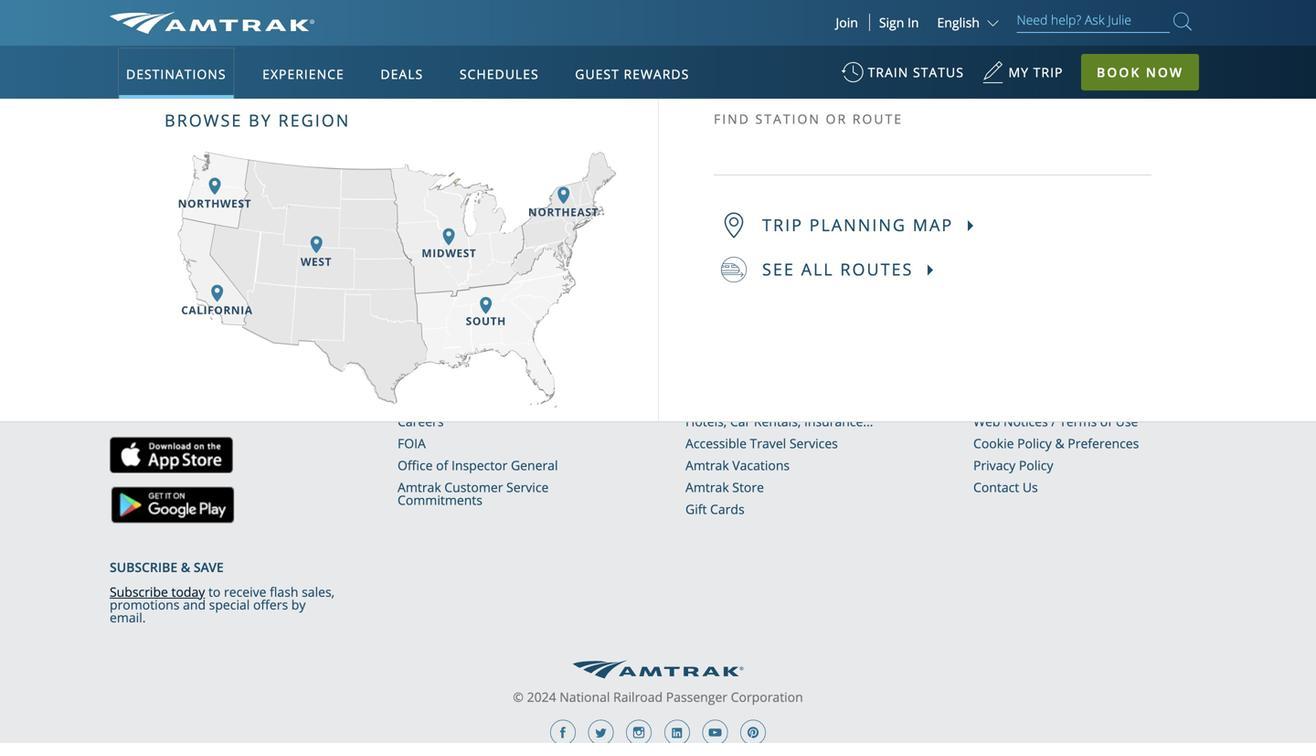 Task type: vqa. For each thing, say whether or not it's contained in the screenshot.
Office Of Inspector General link
yes



Task type: describe. For each thing, give the bounding box(es) containing it.
train status
[[868, 64, 964, 81]]

great prices with trusted hotel brands link
[[315, 93, 567, 123]]

accessible
[[686, 434, 747, 452]]

promotions
[[110, 596, 180, 613]]

to receive flash sales, promotions and special offers by email.
[[110, 583, 335, 626]]

email.
[[110, 609, 146, 626]]

a new era of rail link
[[398, 369, 499, 386]]

english
[[937, 14, 980, 31]]

1 vertical spatial policy
[[1019, 456, 1054, 474]]

amtrak customer service commitments link
[[398, 478, 549, 509]]

1 horizontal spatial of
[[462, 369, 474, 386]]

book now
[[1097, 64, 1184, 81]]

at
[[1002, 100, 1015, 117]]

Please enter station name or code text field
[[714, 134, 1152, 176]]

find reliable vehicles at great prices link
[[865, 100, 1113, 117]]

foia link
[[398, 434, 426, 452]]

routes
[[840, 258, 914, 280]]

status
[[913, 64, 964, 81]]

ride
[[435, 220, 458, 237]]

book
[[1097, 64, 1141, 81]]

guest rewards
[[575, 65, 690, 83]]

about for about amtrak
[[398, 305, 439, 323]]

gift cards link
[[686, 500, 745, 518]]

0 horizontal spatial of
[[436, 456, 448, 474]]

office
[[398, 456, 433, 474]]

amtrak on twitter image
[[588, 720, 614, 743]]

pinterest image
[[741, 720, 766, 743]]

every
[[399, 220, 431, 237]]

route
[[853, 110, 903, 128]]

with
[[396, 93, 425, 111]]

experience button
[[255, 48, 352, 100]]

& for policy
[[1055, 434, 1065, 452]]

vacations
[[732, 456, 790, 474]]

guest rewards button
[[568, 48, 697, 100]]

0 vertical spatial policy
[[1017, 434, 1052, 452]]

brands
[[315, 106, 360, 123]]

passenger
[[666, 688, 728, 706]]

of inside web notices / terms of use cookie policy & preferences privacy policy contact us
[[1100, 413, 1112, 430]]

sign
[[879, 14, 904, 31]]

new
[[409, 369, 436, 386]]

inspector
[[452, 456, 508, 474]]

contact
[[974, 478, 1019, 496]]

services
[[790, 434, 838, 452]]

offers
[[253, 596, 288, 613]]

© 2024 national railroad passenger corporation
[[513, 688, 803, 706]]

book
[[315, 57, 365, 87]]

see
[[762, 258, 795, 280]]

era
[[439, 369, 459, 386]]

web notices / terms of use link
[[974, 413, 1138, 430]]

reliable
[[895, 100, 944, 117]]

points
[[768, 220, 806, 237]]

trip planning map
[[762, 214, 960, 236]]

hotels image
[[201, 45, 293, 136]]

points*.
[[165, 321, 211, 338]]

trusted
[[428, 93, 476, 111]]

hotels, car rentals, insurance... link
[[686, 413, 873, 430]]

sign in button
[[879, 14, 919, 31]]

upgrades
[[439, 238, 495, 256]]

trip
[[1034, 64, 1063, 81]]

bonus
[[238, 306, 274, 323]]

insurance...
[[804, 413, 873, 430]]

schedules
[[460, 65, 539, 83]]

as
[[505, 220, 518, 237]]

application inside banner
[[178, 152, 616, 408]]

amtrak image inside banner
[[110, 12, 315, 34]]

footer containing subscribe & save
[[110, 523, 343, 626]]

amtrak store link
[[686, 478, 764, 496]]

amtrak up about amtrak link
[[442, 305, 490, 323]]

deals button
[[373, 48, 431, 100]]

subscribe today link
[[110, 583, 205, 600]]

amtrak on instagram image
[[626, 720, 652, 743]]

destinations button
[[119, 48, 234, 100]]

regions map image
[[178, 152, 616, 408]]

book a hotel great prices with trusted hotel brands
[[315, 57, 512, 123]]

news
[[398, 391, 431, 408]]

subscribe today
[[110, 583, 205, 600]]

station
[[756, 110, 821, 128]]

foia
[[398, 434, 426, 452]]

to
[[208, 583, 221, 600]]

deals
[[381, 65, 423, 83]]

travel,
[[399, 238, 436, 256]]

browse
[[165, 109, 243, 132]]

corporation
[[731, 688, 803, 706]]

hotels,
[[686, 413, 727, 430]]

©
[[513, 688, 524, 706]]

my trip
[[1009, 64, 1063, 81]]

and inside the every ride counts as an amtrak guest rewards member. earn points toward reward travel, upgrades and more.
[[499, 238, 521, 256]]

rent a car find reliable vehicles at great prices
[[865, 64, 1094, 117]]

trip
[[762, 214, 803, 236]]

hotels, car rentals, insurance... accessible travel services amtrak vacations amtrak store gift cards
[[686, 413, 873, 518]]

cards
[[710, 500, 745, 518]]

Please enter your search item search field
[[1017, 9, 1170, 33]]

about for about amtrak a new era of rail news & media careers foia office of inspector general amtrak customer service commitments
[[398, 347, 434, 364]]

hotel
[[388, 57, 441, 87]]

my
[[1009, 64, 1029, 81]]

railroad
[[613, 688, 663, 706]]

preferences
[[1068, 434, 1139, 452]]

schedules link
[[452, 46, 546, 99]]

gift
[[686, 500, 707, 518]]

and inside to receive flash sales, promotions and special offers by email.
[[183, 596, 206, 613]]

careers link
[[398, 413, 444, 430]]



Task type: locate. For each thing, give the bounding box(es) containing it.
of left use
[[1100, 413, 1112, 430]]

& left save
[[181, 558, 190, 576]]

0 vertical spatial car
[[933, 64, 967, 93]]

a inside book a hotel great prices with trusted hotel brands
[[371, 57, 383, 87]]

1 vertical spatial car
[[730, 413, 751, 430]]

guest inside popup button
[[575, 65, 620, 83]]

amtrak up era
[[437, 347, 481, 364]]

amtrak image
[[110, 12, 315, 34], [573, 660, 744, 679]]

of right office
[[436, 456, 448, 474]]

receive
[[224, 583, 266, 600]]

travel
[[750, 434, 786, 452]]

0 vertical spatial and
[[499, 238, 521, 256]]

& down web notices / terms of use link
[[1055, 434, 1065, 452]]

car up "vehicles"
[[933, 64, 967, 93]]

in
[[908, 14, 919, 31]]

0 horizontal spatial prices
[[355, 93, 393, 111]]

1 horizontal spatial car
[[933, 64, 967, 93]]

rewards
[[624, 65, 690, 83], [625, 220, 676, 237]]

/
[[1052, 413, 1056, 430]]

0 horizontal spatial earn
[[165, 306, 192, 323]]

find
[[714, 110, 750, 128]]

counts
[[462, 220, 502, 237]]

amtrak image up destinations popup button
[[110, 12, 315, 34]]

rentals,
[[754, 413, 801, 430]]

cars image
[[750, 45, 842, 136]]

0 vertical spatial about
[[398, 305, 439, 323]]

train
[[868, 64, 909, 81]]

1 horizontal spatial amtrak image
[[573, 660, 744, 679]]

about amtrak link
[[398, 347, 481, 364]]

1 horizontal spatial and
[[499, 238, 521, 256]]

1 vertical spatial of
[[1100, 413, 1112, 430]]

0 horizontal spatial amtrak image
[[110, 12, 315, 34]]

a for book
[[371, 57, 383, 87]]

about amtrak
[[398, 305, 490, 323]]

planning
[[810, 214, 907, 236]]

1 horizontal spatial earn
[[738, 220, 765, 237]]

1 horizontal spatial &
[[434, 391, 443, 408]]

great
[[315, 93, 351, 111]]

map
[[913, 214, 954, 236]]

a for rent
[[916, 64, 927, 93]]

banner
[[0, 0, 1316, 422]]

2 vertical spatial &
[[181, 558, 190, 576]]

1 horizontal spatial prices
[[1056, 100, 1094, 117]]

0 horizontal spatial &
[[181, 558, 190, 576]]

by
[[291, 596, 306, 613]]

find station or route
[[714, 110, 903, 128]]

earn inside earn 20,000 bonus points*.
[[165, 306, 192, 323]]

service
[[506, 478, 549, 496]]

0 vertical spatial amtrak image
[[110, 12, 315, 34]]

subscribe
[[110, 583, 168, 600]]

0 vertical spatial of
[[462, 369, 474, 386]]

every ride counts as an amtrak guest rewards member. earn points toward reward travel, upgrades and more.
[[399, 220, 897, 256]]

a
[[398, 369, 406, 386]]

notices
[[1004, 413, 1048, 430]]

privacy
[[974, 456, 1016, 474]]

guest inside the every ride counts as an amtrak guest rewards member. earn points toward reward travel, upgrades and more.
[[587, 220, 622, 237]]

amtrak down office
[[398, 478, 441, 496]]

cookie policy & preferences link
[[974, 434, 1139, 452]]

0 horizontal spatial and
[[183, 596, 206, 613]]

use
[[1116, 413, 1138, 430]]

car inside rent a car find reliable vehicles at great prices
[[933, 64, 967, 93]]

1 vertical spatial &
[[1055, 434, 1065, 452]]

& inside about amtrak a new era of rail news & media careers foia office of inspector general amtrak customer service commitments
[[434, 391, 443, 408]]

book now button
[[1081, 54, 1199, 90]]

amtrak on facebook image
[[550, 720, 576, 743]]

2024
[[527, 688, 556, 706]]

0 horizontal spatial car
[[730, 413, 751, 430]]

prices right great
[[1056, 100, 1094, 117]]

join button
[[825, 14, 870, 31]]

sign in
[[879, 14, 919, 31]]

footer containing every ride counts as an amtrak guest rewards member. earn points toward reward travel, upgrades and more.
[[0, 200, 1316, 743]]

see all routes link
[[721, 256, 1152, 282]]

browse by region
[[165, 109, 350, 132]]

banner containing browse by region
[[0, 0, 1316, 422]]

2 vertical spatial of
[[436, 456, 448, 474]]

1 vertical spatial rewards
[[625, 220, 676, 237]]

store
[[732, 478, 764, 496]]

cookie
[[974, 434, 1014, 452]]

search icon image
[[1174, 9, 1192, 34]]

us
[[1023, 478, 1038, 496]]

about up about amtrak link
[[398, 305, 439, 323]]

customer
[[445, 478, 503, 496]]

car up accessible travel services link
[[730, 413, 751, 430]]

a inside rent a car find reliable vehicles at great prices
[[916, 64, 927, 93]]

earn left points
[[738, 220, 765, 237]]

1 vertical spatial earn
[[165, 306, 192, 323]]

privacy policy link
[[974, 456, 1054, 474]]

policy up us
[[1019, 456, 1054, 474]]

0 horizontal spatial a
[[371, 57, 383, 87]]

amtrak on linkedin image
[[664, 720, 690, 743]]

and down as
[[499, 238, 521, 256]]

prices inside rent a car find reliable vehicles at great prices
[[1056, 100, 1094, 117]]

member.
[[680, 220, 734, 237]]

20,000
[[195, 306, 234, 323]]

about up 'new'
[[398, 347, 434, 364]]

today
[[171, 583, 205, 600]]

0 vertical spatial guest
[[575, 65, 620, 83]]

earn 20,000 bonus points*.
[[165, 306, 274, 338]]

amtrak up gift cards link
[[686, 478, 729, 496]]

hotel
[[479, 93, 512, 111]]

0 vertical spatial rewards
[[624, 65, 690, 83]]

an
[[522, 220, 537, 237]]

amtrak vacations link
[[686, 456, 790, 474]]

1 vertical spatial and
[[183, 596, 206, 613]]

of
[[462, 369, 474, 386], [1100, 413, 1112, 430], [436, 456, 448, 474]]

rail
[[477, 369, 499, 386]]

experience
[[262, 65, 344, 83]]

car
[[933, 64, 967, 93], [730, 413, 751, 430]]

& down a new era of rail link on the left
[[434, 391, 443, 408]]

train status link
[[842, 55, 964, 100]]

prices inside book a hotel great prices with trusted hotel brands
[[355, 93, 393, 111]]

prices left with
[[355, 93, 393, 111]]

reward
[[855, 220, 897, 237]]

&
[[434, 391, 443, 408], [1055, 434, 1065, 452], [181, 558, 190, 576]]

english button
[[937, 14, 1003, 31]]

0 vertical spatial &
[[434, 391, 443, 408]]

a
[[371, 57, 383, 87], [916, 64, 927, 93]]

vehicles
[[947, 100, 999, 117]]

amtrak up 'more.'
[[540, 220, 583, 237]]

2 horizontal spatial &
[[1055, 434, 1065, 452]]

1 horizontal spatial a
[[916, 64, 927, 93]]

earn left 20,000
[[165, 306, 192, 323]]

toward
[[809, 220, 851, 237]]

& inside web notices / terms of use cookie policy & preferences privacy policy contact us
[[1055, 434, 1065, 452]]

of right era
[[462, 369, 474, 386]]

about inside about amtrak a new era of rail news & media careers foia office of inspector general amtrak customer service commitments
[[398, 347, 434, 364]]

subscribe & save
[[110, 558, 224, 576]]

office of inspector general link
[[398, 456, 558, 474]]

2 horizontal spatial of
[[1100, 413, 1112, 430]]

1 vertical spatial amtrak image
[[573, 660, 744, 679]]

amtrak down accessible
[[686, 456, 729, 474]]

car inside hotels, car rentals, insurance... accessible travel services amtrak vacations amtrak store gift cards
[[730, 413, 751, 430]]

2 about from the top
[[398, 347, 434, 364]]

region
[[278, 109, 350, 132]]

rewards inside popup button
[[624, 65, 690, 83]]

amtrak on youtube image
[[702, 720, 728, 743]]

terms
[[1060, 413, 1097, 430]]

application
[[178, 152, 616, 408]]

amtrak image up the © 2024 national railroad passenger corporation
[[573, 660, 744, 679]]

0 vertical spatial earn
[[738, 220, 765, 237]]

save
[[194, 558, 224, 576]]

earn inside the every ride counts as an amtrak guest rewards member. earn points toward reward travel, upgrades and more.
[[738, 220, 765, 237]]

earn
[[738, 220, 765, 237], [165, 306, 192, 323]]

a right book
[[371, 57, 383, 87]]

footer
[[0, 200, 1316, 743], [110, 523, 343, 626]]

amtrak inside the every ride counts as an amtrak guest rewards member. earn points toward reward travel, upgrades and more.
[[540, 220, 583, 237]]

1 about from the top
[[398, 305, 439, 323]]

& for news
[[434, 391, 443, 408]]

1 vertical spatial guest
[[587, 220, 622, 237]]

accessible travel services link
[[686, 434, 838, 452]]

destinations
[[126, 65, 226, 83]]

rent
[[865, 64, 910, 93]]

policy down the notices
[[1017, 434, 1052, 452]]

sales,
[[302, 583, 335, 600]]

and left to
[[183, 596, 206, 613]]

a up 'reliable'
[[916, 64, 927, 93]]

1 vertical spatial about
[[398, 347, 434, 364]]

amtrak guest rewards image
[[110, 225, 326, 260]]

more.
[[525, 238, 560, 256]]

rewards inside the every ride counts as an amtrak guest rewards member. earn points toward reward travel, upgrades and more.
[[625, 220, 676, 237]]



